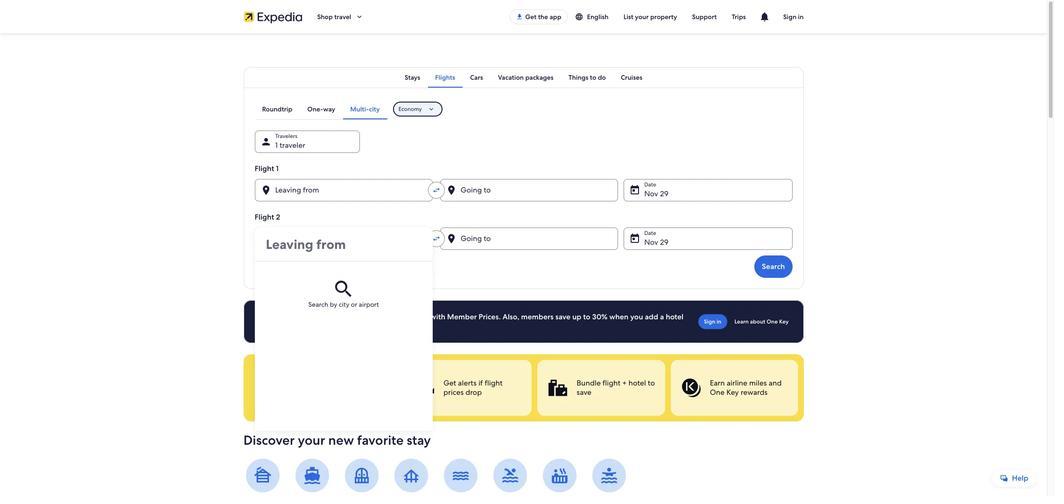 Task type: describe. For each thing, give the bounding box(es) containing it.
1 horizontal spatial city
[[369, 105, 380, 113]]

stay
[[407, 432, 431, 449]]

you
[[630, 312, 643, 322]]

and
[[769, 379, 782, 388]]

one-
[[307, 105, 323, 113]]

about
[[750, 318, 765, 326]]

travel
[[334, 13, 351, 21]]

add
[[645, 312, 658, 322]]

save inside save 10% or more on over 100,000 hotels with member prices. also, members save up to 30% when you add a hotel to a flight
[[556, 312, 571, 322]]

up
[[572, 312, 582, 322]]

with
[[430, 312, 445, 322]]

download the app button image
[[516, 13, 524, 21]]

Leaving from text field
[[255, 228, 433, 261]]

search for search by city or airport
[[308, 301, 328, 309]]

economy button
[[393, 102, 443, 117]]

stays
[[405, 73, 420, 82]]

hotel inside bundle flight + hotel to save
[[629, 379, 646, 388]]

in inside 'sign in' link
[[717, 318, 722, 326]]

save
[[286, 312, 303, 322]]

in inside sign in 'dropdown button'
[[798, 13, 804, 21]]

save inside bundle flight + hotel to save
[[577, 388, 591, 398]]

new
[[328, 432, 354, 449]]

0 vertical spatial key
[[779, 318, 789, 326]]

nov for flight 2
[[644, 238, 658, 247]]

do
[[598, 73, 606, 82]]

one-way link
[[300, 99, 343, 120]]

discover your new favorite stay
[[244, 432, 431, 449]]

over
[[360, 312, 375, 322]]

search button
[[755, 256, 793, 278]]

list
[[624, 13, 634, 21]]

29 for 1
[[660, 189, 669, 199]]

member
[[447, 312, 477, 322]]

list your property link
[[616, 8, 685, 25]]

flight 1
[[255, 164, 279, 174]]

one inside learn about one key link
[[767, 318, 778, 326]]

2
[[276, 212, 280, 222]]

flight 2
[[255, 212, 280, 222]]

the
[[538, 13, 548, 21]]

bundle flight + hotel to save
[[577, 379, 655, 398]]

sign in inside the discover your new favorite stay main content
[[704, 318, 722, 326]]

one inside the earn airline miles and one key rewards
[[710, 388, 725, 398]]

learn about one key link
[[731, 315, 793, 330]]

1 horizontal spatial a
[[660, 312, 664, 322]]

trips link
[[724, 8, 754, 25]]

multi-city link
[[343, 99, 387, 120]]

airline
[[727, 379, 747, 388]]

english button
[[568, 8, 616, 25]]

support link
[[685, 8, 724, 25]]

flight inside bundle flight + hotel to save
[[602, 379, 620, 388]]

support
[[692, 13, 717, 21]]

+
[[622, 379, 627, 388]]

get the app
[[525, 13, 561, 21]]

miles
[[749, 379, 767, 388]]

app
[[550, 13, 561, 21]]

learn about one key
[[735, 318, 789, 326]]

expedia logo image
[[244, 10, 302, 23]]

bundle
[[577, 379, 601, 388]]

way
[[323, 105, 335, 113]]

search for search
[[762, 262, 785, 272]]

also,
[[503, 312, 519, 322]]

shop
[[317, 13, 333, 21]]

shop travel
[[317, 13, 351, 21]]

get for get the app
[[525, 13, 537, 21]]

when
[[609, 312, 629, 322]]

sign inside the discover your new favorite stay main content
[[704, 318, 716, 326]]

traveler
[[280, 141, 305, 150]]

by
[[330, 301, 337, 309]]

search by city or airport
[[308, 301, 379, 309]]

0 horizontal spatial a
[[295, 322, 299, 332]]

100,000
[[377, 312, 406, 322]]

list your property
[[624, 13, 677, 21]]

trailing image
[[355, 13, 364, 21]]

tab list containing roundtrip
[[255, 99, 387, 120]]

get for get alerts if flight prices drop
[[443, 379, 456, 388]]

flight inside save 10% or more on over 100,000 hotels with member prices. also, members save up to 30% when you add a hotel to a flight
[[301, 322, 320, 332]]

vacation
[[498, 73, 524, 82]]

things
[[569, 73, 589, 82]]

1 traveler
[[275, 141, 305, 150]]

one-way
[[307, 105, 335, 113]]

save 10% or more on over 100,000 hotels with member prices. also, members save up to 30% when you add a hotel to a flight
[[286, 312, 684, 332]]

vacation packages
[[498, 73, 554, 82]]

alerts
[[458, 379, 476, 388]]

cars
[[470, 73, 483, 82]]

swap origin and destination values image for 1
[[432, 186, 441, 195]]



Task type: locate. For each thing, give the bounding box(es) containing it.
flight left +
[[602, 379, 620, 388]]

1 nov 29 button from the top
[[624, 179, 793, 202]]

search
[[762, 262, 785, 272], [308, 301, 328, 309]]

2 swap origin and destination values image from the top
[[432, 235, 441, 243]]

0 vertical spatial flight
[[255, 164, 274, 174]]

1 left traveler
[[275, 141, 278, 150]]

sign in link
[[699, 315, 727, 330]]

0 vertical spatial nov 29 button
[[624, 179, 793, 202]]

prices
[[443, 388, 464, 398]]

get alerts if flight prices drop
[[443, 379, 502, 398]]

save left +
[[577, 388, 591, 398]]

key right earn
[[726, 388, 739, 398]]

earn airline miles and one key rewards
[[710, 379, 782, 398]]

members
[[521, 312, 554, 322]]

flights link
[[428, 67, 463, 88]]

flight inside get alerts if flight prices drop
[[485, 379, 502, 388]]

1 horizontal spatial key
[[779, 318, 789, 326]]

get inside get alerts if flight prices drop
[[443, 379, 456, 388]]

your for discover
[[298, 432, 325, 449]]

roundtrip link
[[255, 99, 300, 120]]

one right about
[[767, 318, 778, 326]]

flight
[[255, 164, 274, 174], [255, 212, 274, 222]]

hotel right +
[[629, 379, 646, 388]]

1 horizontal spatial in
[[798, 13, 804, 21]]

2 horizontal spatial flight
[[602, 379, 620, 388]]

0 vertical spatial search
[[762, 262, 785, 272]]

earn
[[710, 379, 725, 388]]

a right add
[[660, 312, 664, 322]]

airport
[[359, 301, 379, 309]]

1 29 from the top
[[660, 189, 669, 199]]

your for list
[[635, 13, 649, 21]]

rewards
[[741, 388, 768, 398]]

nov
[[644, 189, 658, 199], [644, 238, 658, 247]]

1 vertical spatial save
[[577, 388, 591, 398]]

cruises
[[621, 73, 643, 82]]

flights
[[435, 73, 455, 82]]

favorite
[[357, 432, 404, 449]]

1 vertical spatial in
[[717, 318, 722, 326]]

search inside button
[[762, 262, 785, 272]]

medium image
[[255, 263, 263, 271]]

or
[[351, 301, 357, 309], [320, 312, 327, 322]]

shop travel button
[[310, 6, 371, 28]]

flight for flight 1
[[255, 164, 274, 174]]

1 horizontal spatial save
[[577, 388, 591, 398]]

drop
[[465, 388, 482, 398]]

key
[[779, 318, 789, 326], [726, 388, 739, 398]]

to left do on the top of the page
[[590, 73, 596, 82]]

to
[[590, 73, 596, 82], [583, 312, 591, 322], [286, 322, 294, 332], [648, 379, 655, 388]]

0 horizontal spatial one
[[710, 388, 725, 398]]

key right about
[[779, 318, 789, 326]]

multi-city
[[350, 105, 380, 113]]

1 vertical spatial get
[[443, 379, 456, 388]]

flight for flight 2
[[255, 212, 274, 222]]

discover your new favorite stay main content
[[0, 34, 1047, 497]]

1 vertical spatial sign in
[[704, 318, 722, 326]]

0 horizontal spatial search
[[308, 301, 328, 309]]

if
[[478, 379, 483, 388]]

packages
[[526, 73, 554, 82]]

1 traveler button
[[255, 131, 360, 153]]

1 down the "1 traveler"
[[276, 164, 279, 174]]

in left 'learn' on the right of the page
[[717, 318, 722, 326]]

roundtrip
[[262, 105, 292, 113]]

trips
[[732, 13, 746, 21]]

your left new
[[298, 432, 325, 449]]

1 flight from the top
[[255, 164, 274, 174]]

1 inside dropdown button
[[275, 141, 278, 150]]

or inside save 10% or more on over 100,000 hotels with member prices. also, members save up to 30% when you add a hotel to a flight
[[320, 312, 327, 322]]

1 vertical spatial your
[[298, 432, 325, 449]]

small image
[[575, 13, 583, 21]]

economy
[[399, 106, 422, 113]]

1 vertical spatial nov 29
[[644, 238, 669, 247]]

or up on
[[351, 301, 357, 309]]

nov for flight 1
[[644, 189, 658, 199]]

sign inside 'dropdown button'
[[783, 13, 797, 21]]

sign in inside 'dropdown button'
[[783, 13, 804, 21]]

0 vertical spatial nov 29
[[644, 189, 669, 199]]

0 vertical spatial nov
[[644, 189, 658, 199]]

0 vertical spatial sign in
[[783, 13, 804, 21]]

0 horizontal spatial your
[[298, 432, 325, 449]]

0 horizontal spatial in
[[717, 318, 722, 326]]

29 for 2
[[660, 238, 669, 247]]

0 horizontal spatial save
[[556, 312, 571, 322]]

2 flight from the top
[[255, 212, 274, 222]]

nov 29 button
[[624, 179, 793, 202], [624, 228, 793, 250]]

sign left 'learn' on the right of the page
[[704, 318, 716, 326]]

to inside bundle flight + hotel to save
[[648, 379, 655, 388]]

or right 10%
[[320, 312, 327, 322]]

nov 29 for flight 2
[[644, 238, 669, 247]]

discover
[[244, 432, 295, 449]]

0 vertical spatial city
[[369, 105, 380, 113]]

your inside main content
[[298, 432, 325, 449]]

0 vertical spatial swap origin and destination values image
[[432, 186, 441, 195]]

your right list
[[635, 13, 649, 21]]

to right +
[[648, 379, 655, 388]]

sign
[[783, 13, 797, 21], [704, 318, 716, 326]]

nov 29
[[644, 189, 669, 199], [644, 238, 669, 247]]

multi-
[[350, 105, 369, 113]]

on
[[349, 312, 358, 322]]

0 vertical spatial save
[[556, 312, 571, 322]]

0 horizontal spatial key
[[726, 388, 739, 398]]

1 vertical spatial sign
[[704, 318, 716, 326]]

cruises link
[[614, 67, 650, 88]]

29
[[660, 189, 669, 199], [660, 238, 669, 247]]

0 horizontal spatial flight
[[301, 322, 320, 332]]

1 nov 29 from the top
[[644, 189, 669, 199]]

1 vertical spatial key
[[726, 388, 739, 398]]

sign in left 'learn' on the right of the page
[[704, 318, 722, 326]]

vacation packages link
[[491, 67, 561, 88]]

1 horizontal spatial your
[[635, 13, 649, 21]]

city
[[369, 105, 380, 113], [339, 301, 349, 309]]

0 horizontal spatial or
[[320, 312, 327, 322]]

save
[[556, 312, 571, 322], [577, 388, 591, 398]]

flight right the if
[[485, 379, 502, 388]]

0 vertical spatial 1
[[275, 141, 278, 150]]

flight left more
[[301, 322, 320, 332]]

0 vertical spatial get
[[525, 13, 537, 21]]

0 vertical spatial in
[[798, 13, 804, 21]]

0 horizontal spatial sign
[[704, 318, 716, 326]]

prices.
[[479, 312, 501, 322]]

hotel
[[666, 312, 684, 322], [629, 379, 646, 388]]

stays link
[[397, 67, 428, 88]]

nov 29 for flight 1
[[644, 189, 669, 199]]

a left 10%
[[295, 322, 299, 332]]

0 vertical spatial one
[[767, 318, 778, 326]]

1 vertical spatial search
[[308, 301, 328, 309]]

communication center icon image
[[759, 11, 770, 22]]

30%
[[592, 312, 608, 322]]

in right communication center icon
[[798, 13, 804, 21]]

things to do
[[569, 73, 606, 82]]

2 nov from the top
[[644, 238, 658, 247]]

0 vertical spatial sign
[[783, 13, 797, 21]]

1 vertical spatial swap origin and destination values image
[[432, 235, 441, 243]]

nov 29 button for 2
[[624, 228, 793, 250]]

1 out of 3 element
[[404, 360, 532, 417]]

1 vertical spatial hotel
[[629, 379, 646, 388]]

learn
[[735, 318, 749, 326]]

1 vertical spatial tab list
[[255, 99, 387, 120]]

nov 29 button for 1
[[624, 179, 793, 202]]

1 horizontal spatial sign
[[783, 13, 797, 21]]

get left the alerts
[[443, 379, 456, 388]]

0 vertical spatial tab list
[[244, 67, 804, 88]]

things to do link
[[561, 67, 614, 88]]

tab list
[[244, 67, 804, 88], [255, 99, 387, 120]]

1 swap origin and destination values image from the top
[[432, 186, 441, 195]]

city right by
[[339, 301, 349, 309]]

0 horizontal spatial city
[[339, 301, 349, 309]]

2 out of 3 element
[[537, 360, 665, 417]]

hotels
[[408, 312, 429, 322]]

flight
[[301, 322, 320, 332], [485, 379, 502, 388], [602, 379, 620, 388]]

1 horizontal spatial hotel
[[666, 312, 684, 322]]

1 vertical spatial nov 29 button
[[624, 228, 793, 250]]

0 vertical spatial your
[[635, 13, 649, 21]]

property
[[650, 13, 677, 21]]

more
[[329, 312, 347, 322]]

1 vertical spatial city
[[339, 301, 349, 309]]

swap origin and destination values image for 2
[[432, 235, 441, 243]]

sign right communication center icon
[[783, 13, 797, 21]]

one left airline
[[710, 388, 725, 398]]

10%
[[304, 312, 318, 322]]

sign in
[[783, 13, 804, 21], [704, 318, 722, 326]]

to left 10%
[[286, 322, 294, 332]]

2 nov 29 button from the top
[[624, 228, 793, 250]]

swap origin and destination values image
[[432, 186, 441, 195], [432, 235, 441, 243]]

1 vertical spatial nov
[[644, 238, 658, 247]]

1 horizontal spatial or
[[351, 301, 357, 309]]

english
[[587, 13, 609, 21]]

tab list containing stays
[[244, 67, 804, 88]]

get right download the app button icon
[[525, 13, 537, 21]]

0 vertical spatial 29
[[660, 189, 669, 199]]

1 nov from the top
[[644, 189, 658, 199]]

1 horizontal spatial one
[[767, 318, 778, 326]]

1 vertical spatial or
[[320, 312, 327, 322]]

2 nov 29 from the top
[[644, 238, 669, 247]]

1 horizontal spatial search
[[762, 262, 785, 272]]

1 horizontal spatial get
[[525, 13, 537, 21]]

0 vertical spatial or
[[351, 301, 357, 309]]

hotel inside save 10% or more on over 100,000 hotels with member prices. also, members save up to 30% when you add a hotel to a flight
[[666, 312, 684, 322]]

3 out of 3 element
[[671, 360, 798, 417]]

sign in right communication center icon
[[783, 13, 804, 21]]

one
[[767, 318, 778, 326], [710, 388, 725, 398]]

city left economy
[[369, 105, 380, 113]]

save left up
[[556, 312, 571, 322]]

get
[[525, 13, 537, 21], [443, 379, 456, 388]]

1 horizontal spatial sign in
[[783, 13, 804, 21]]

to right up
[[583, 312, 591, 322]]

0 horizontal spatial get
[[443, 379, 456, 388]]

sign in button
[[776, 6, 811, 28]]

key inside the earn airline miles and one key rewards
[[726, 388, 739, 398]]

a
[[660, 312, 664, 322], [295, 322, 299, 332]]

1 horizontal spatial flight
[[485, 379, 502, 388]]

cars link
[[463, 67, 491, 88]]

1 vertical spatial 1
[[276, 164, 279, 174]]

0 horizontal spatial hotel
[[629, 379, 646, 388]]

1 vertical spatial 29
[[660, 238, 669, 247]]

1 vertical spatial flight
[[255, 212, 274, 222]]

0 horizontal spatial sign in
[[704, 318, 722, 326]]

hotel right add
[[666, 312, 684, 322]]

2 29 from the top
[[660, 238, 669, 247]]

get the app link
[[510, 9, 568, 24]]

1 vertical spatial one
[[710, 388, 725, 398]]

0 vertical spatial hotel
[[666, 312, 684, 322]]

in
[[798, 13, 804, 21], [717, 318, 722, 326]]



Task type: vqa. For each thing, say whether or not it's contained in the screenshot.
application
no



